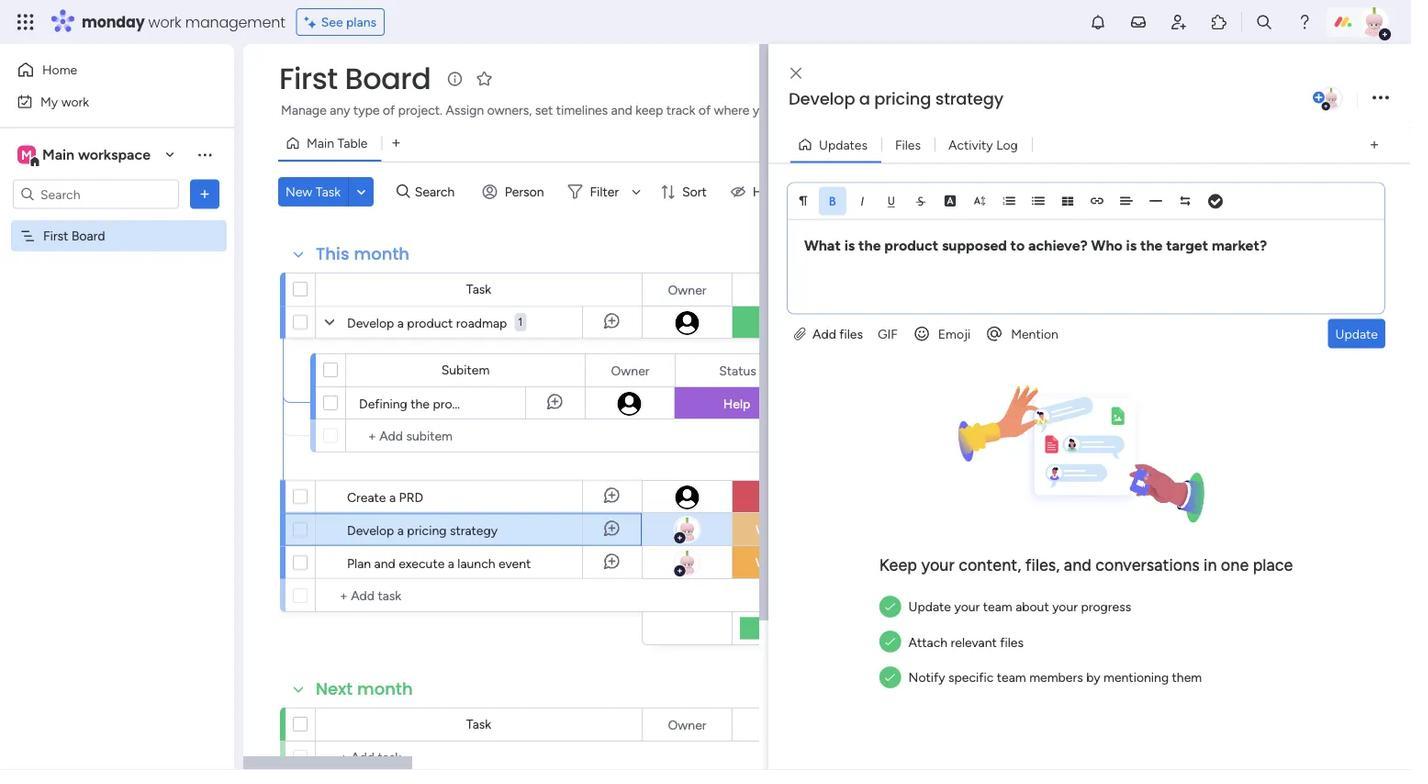 Task type: describe. For each thing, give the bounding box(es) containing it.
owner for this month
[[668, 282, 707, 297]]

main for main workspace
[[42, 146, 74, 163]]

product's
[[433, 396, 487, 411]]

manage any type of project. assign owners, set timelines and keep track of where your project stands. button
[[278, 99, 895, 121]]

2 working from the top
[[756, 555, 803, 571]]

roadmap
[[456, 315, 507, 331]]

see plans
[[321, 14, 377, 30]]

task for this month
[[466, 281, 491, 297]]

workspace options image
[[196, 145, 214, 164]]

develop inside field
[[789, 87, 855, 111]]

add to favorites image
[[475, 69, 493, 88]]

home button
[[11, 55, 197, 84]]

dapulse attachment image
[[794, 326, 806, 342]]

close image
[[791, 67, 802, 80]]

strategy inside field
[[935, 87, 1004, 111]]

hide
[[753, 184, 780, 200]]

1 vertical spatial strategy
[[450, 522, 498, 538]]

launch
[[458, 555, 495, 571]]

monday work management
[[82, 11, 285, 32]]

status
[[719, 363, 756, 378]]

show board description image
[[444, 70, 466, 88]]

relevant
[[951, 634, 997, 650]]

and inside button
[[611, 102, 632, 118]]

specific
[[949, 670, 994, 685]]

dapulse drag 2 image
[[771, 387, 777, 408]]

add view image
[[392, 137, 400, 150]]

2 on from the top
[[806, 555, 821, 571]]

1 is from the left
[[844, 237, 855, 254]]

log
[[996, 137, 1018, 152]]

subitem
[[441, 362, 490, 378]]

workspace selection element
[[17, 144, 153, 168]]

owner field for this month
[[663, 280, 711, 300]]

your right keep
[[921, 555, 955, 575]]

bold image
[[826, 194, 839, 207]]

format image
[[797, 194, 810, 207]]

First Board field
[[275, 58, 435, 99]]

update for update your team about your progress
[[909, 599, 951, 615]]

defining
[[359, 396, 407, 411]]

keep
[[636, 102, 663, 118]]

first board inside 'list box'
[[43, 228, 105, 244]]

apps image
[[1210, 13, 1229, 31]]

options image
[[1373, 86, 1389, 111]]

hide button
[[723, 177, 791, 207]]

0 horizontal spatial the
[[411, 396, 430, 411]]

a down the this month field
[[397, 315, 404, 331]]

new task button
[[278, 177, 348, 207]]

month for next month
[[357, 678, 413, 701]]

files
[[895, 137, 921, 152]]

owner for next month
[[668, 717, 707, 733]]

0 horizontal spatial files
[[840, 326, 863, 342]]

prd
[[399, 489, 423, 505]]

update your team about your progress
[[909, 599, 1131, 615]]

where
[[714, 102, 750, 118]]

activity log button
[[935, 130, 1032, 159]]

1 horizontal spatial the
[[859, 237, 881, 254]]

mention
[[1011, 326, 1059, 342]]

mention button
[[978, 319, 1066, 348]]

update for update
[[1336, 326, 1378, 342]]

to
[[1011, 237, 1025, 254]]

1 it from the top
[[824, 522, 832, 538]]

set
[[535, 102, 553, 118]]

and right files,
[[1064, 555, 1092, 575]]

develop a pricing strategy inside field
[[789, 87, 1004, 111]]

strikethrough image
[[915, 194, 927, 207]]

a left prd
[[389, 489, 396, 505]]

2 vertical spatial develop
[[347, 522, 394, 538]]

0 vertical spatial first
[[279, 58, 338, 99]]

workspace image
[[17, 145, 36, 165]]

Develop a pricing strategy field
[[784, 87, 1309, 111]]

pricing inside develop a pricing strategy field
[[874, 87, 931, 111]]

create
[[347, 489, 386, 505]]

m
[[21, 147, 32, 163]]

Next month field
[[311, 678, 417, 701]]

milestones.
[[605, 396, 670, 411]]

keep
[[879, 555, 917, 575]]

content,
[[959, 555, 1021, 575]]

notify
[[909, 670, 945, 685]]

one
[[1221, 555, 1249, 575]]

new
[[286, 184, 312, 200]]

in
[[1204, 555, 1217, 575]]

a down prd
[[397, 522, 404, 538]]

+ Add subitem text field
[[355, 425, 546, 447]]

invite members image
[[1170, 13, 1188, 31]]

files button
[[881, 130, 935, 159]]

table image
[[1061, 194, 1074, 207]]

checklist image
[[1208, 195, 1223, 208]]

1 vertical spatial develop
[[347, 315, 394, 331]]

project
[[782, 102, 823, 118]]

updates button
[[791, 130, 881, 159]]

attach relevant files
[[909, 634, 1024, 650]]

month for this month
[[354, 242, 410, 266]]

manage any type of project. assign owners, set timelines and keep track of where your project stands.
[[281, 102, 867, 118]]

+ Add task text field
[[325, 585, 634, 607]]

supposed
[[942, 237, 1007, 254]]

event
[[499, 555, 531, 571]]

add
[[813, 326, 836, 342]]

a left launch
[[448, 555, 454, 571]]

team for members
[[997, 670, 1026, 685]]

size image
[[973, 194, 986, 207]]

update button
[[1328, 319, 1386, 348]]

gif
[[878, 326, 898, 342]]

who
[[1091, 237, 1123, 254]]

target
[[1166, 237, 1208, 254]]

see plans button
[[296, 8, 385, 36]]

select product image
[[17, 13, 35, 31]]

1 button
[[514, 306, 526, 339]]

track
[[666, 102, 695, 118]]

plan
[[347, 555, 371, 571]]

monday
[[82, 11, 145, 32]]

plans
[[346, 14, 377, 30]]

board inside 'list box'
[[71, 228, 105, 244]]

main workspace
[[42, 146, 151, 163]]

1 horizontal spatial board
[[345, 58, 431, 99]]

task for next month
[[466, 717, 491, 732]]

help
[[723, 396, 750, 412]]

gif button
[[870, 319, 905, 348]]

main table button
[[278, 129, 381, 158]]

table
[[337, 135, 368, 151]]

add view image
[[1371, 138, 1378, 151]]

first board list box
[[0, 217, 234, 499]]

workspace
[[78, 146, 151, 163]]

team for about
[[983, 599, 1012, 615]]

management
[[185, 11, 285, 32]]

ruby anderson image
[[1360, 7, 1389, 37]]

your right about at the bottom of the page
[[1052, 599, 1078, 615]]



Task type: locate. For each thing, give the bounding box(es) containing it.
text color image
[[944, 194, 957, 207]]

home
[[42, 62, 77, 78]]

month inside field
[[357, 678, 413, 701]]

work inside button
[[61, 94, 89, 109]]

month right next
[[357, 678, 413, 701]]

by
[[1086, 670, 1100, 685]]

market?
[[1212, 237, 1267, 254]]

achieve?
[[1028, 237, 1088, 254]]

is right what
[[844, 237, 855, 254]]

place
[[1253, 555, 1293, 575]]

1 vertical spatial board
[[71, 228, 105, 244]]

activity
[[949, 137, 993, 152]]

1 horizontal spatial files
[[1000, 634, 1024, 650]]

2 vertical spatial task
[[466, 717, 491, 732]]

1 vertical spatial pricing
[[407, 522, 447, 538]]

arrow down image
[[625, 181, 647, 203]]

first down search in workspace field
[[43, 228, 68, 244]]

1 vertical spatial working
[[756, 555, 803, 571]]

0 horizontal spatial is
[[844, 237, 855, 254]]

manage
[[281, 102, 327, 118]]

the left target
[[1140, 237, 1163, 254]]

Owner field
[[663, 280, 711, 300], [606, 360, 654, 381], [663, 715, 711, 735]]

files,
[[1025, 555, 1060, 575]]

1 vertical spatial first
[[43, 228, 68, 244]]

2 it from the top
[[824, 555, 832, 571]]

Status field
[[715, 360, 761, 381]]

2 horizontal spatial the
[[1140, 237, 1163, 254]]

it
[[824, 522, 832, 538], [824, 555, 832, 571]]

what is the product supposed to achieve? who is the target market?
[[804, 237, 1267, 254]]

board down search in workspace field
[[71, 228, 105, 244]]

them
[[1172, 670, 1202, 685]]

0 vertical spatial owner
[[668, 282, 707, 297]]

1 vertical spatial team
[[997, 670, 1026, 685]]

members
[[1029, 670, 1083, 685]]

the right defining
[[411, 396, 430, 411]]

2 is from the left
[[1126, 237, 1137, 254]]

1 vertical spatial update
[[909, 599, 951, 615]]

any
[[330, 102, 350, 118]]

dapulse addbtn image
[[1313, 92, 1325, 104]]

is right who
[[1126, 237, 1137, 254]]

0 vertical spatial update
[[1336, 326, 1378, 342]]

0 vertical spatial files
[[840, 326, 863, 342]]

2 of from the left
[[699, 102, 711, 118]]

working on it
[[756, 522, 832, 538], [756, 555, 832, 571]]

your up attach relevant files
[[954, 599, 980, 615]]

inbox image
[[1129, 13, 1148, 31]]

This month field
[[311, 242, 414, 266]]

main
[[307, 135, 334, 151], [42, 146, 74, 163]]

0 vertical spatial develop
[[789, 87, 855, 111]]

work for monday
[[148, 11, 181, 32]]

2 working on it from the top
[[756, 555, 832, 571]]

product
[[884, 237, 938, 254], [407, 315, 453, 331]]

1 working from the top
[[756, 522, 803, 538]]

link image
[[1091, 194, 1104, 207]]

keep your content, files, and conversations in one place
[[879, 555, 1293, 575]]

0 vertical spatial on
[[806, 522, 821, 538]]

underline image
[[885, 194, 898, 207]]

type
[[353, 102, 380, 118]]

develop
[[789, 87, 855, 111], [347, 315, 394, 331], [347, 522, 394, 538]]

0 vertical spatial working
[[756, 522, 803, 538]]

product left roadmap
[[407, 315, 453, 331]]

product down strikethrough 'image' at the top right
[[884, 237, 938, 254]]

pricing up "execute"
[[407, 522, 447, 538]]

on
[[806, 522, 821, 538], [806, 555, 821, 571]]

and left keep
[[611, 102, 632, 118]]

pricing
[[874, 87, 931, 111], [407, 522, 447, 538]]

updates
[[819, 137, 868, 152]]

new task
[[286, 184, 341, 200]]

goals,
[[490, 396, 524, 411]]

about
[[1016, 599, 1049, 615]]

1 vertical spatial month
[[357, 678, 413, 701]]

1 horizontal spatial main
[[307, 135, 334, 151]]

my work
[[40, 94, 89, 109]]

1 horizontal spatial develop a pricing strategy
[[789, 87, 1004, 111]]

1 vertical spatial on
[[806, 555, 821, 571]]

month right this at the left of page
[[354, 242, 410, 266]]

features,
[[527, 396, 577, 411]]

0 vertical spatial it
[[824, 522, 832, 538]]

project.
[[398, 102, 443, 118]]

0 horizontal spatial main
[[42, 146, 74, 163]]

is
[[844, 237, 855, 254], [1126, 237, 1137, 254]]

0 horizontal spatial pricing
[[407, 522, 447, 538]]

owner field for next month
[[663, 715, 711, 735]]

pricing up files button
[[874, 87, 931, 111]]

1 vertical spatial task
[[466, 281, 491, 297]]

next
[[316, 678, 353, 701]]

0 horizontal spatial product
[[407, 315, 453, 331]]

attach
[[909, 634, 948, 650]]

1 vertical spatial working on it
[[756, 555, 832, 571]]

work right my at the top of page
[[61, 94, 89, 109]]

owners,
[[487, 102, 532, 118]]

my work button
[[11, 87, 197, 116]]

1 vertical spatial first board
[[43, 228, 105, 244]]

1 horizontal spatial first board
[[279, 58, 431, 99]]

work
[[148, 11, 181, 32], [61, 94, 89, 109]]

activity log
[[949, 137, 1018, 152]]

0 vertical spatial pricing
[[874, 87, 931, 111]]

1 horizontal spatial update
[[1336, 326, 1378, 342]]

of right track
[[699, 102, 711, 118]]

sort button
[[653, 177, 718, 207]]

2 vertical spatial owner
[[668, 717, 707, 733]]

working
[[756, 522, 803, 538], [756, 555, 803, 571]]

what
[[804, 237, 841, 254]]

rtl ltr image
[[1179, 194, 1192, 207]]

strategy up 'activity'
[[935, 87, 1004, 111]]

0 horizontal spatial first board
[[43, 228, 105, 244]]

update
[[1336, 326, 1378, 342], [909, 599, 951, 615]]

1 horizontal spatial strategy
[[935, 87, 1004, 111]]

1 horizontal spatial pricing
[[874, 87, 931, 111]]

0 vertical spatial strategy
[[935, 87, 1004, 111]]

mentioning
[[1104, 670, 1169, 685]]

team right the specific
[[997, 670, 1026, 685]]

0 horizontal spatial work
[[61, 94, 89, 109]]

Search field
[[410, 179, 465, 205]]

0 vertical spatial product
[[884, 237, 938, 254]]

1 vertical spatial owner
[[611, 363, 650, 378]]

0 vertical spatial team
[[983, 599, 1012, 615]]

first inside 'list box'
[[43, 228, 68, 244]]

italic image
[[856, 194, 869, 207]]

this
[[316, 242, 349, 266]]

update inside button
[[1336, 326, 1378, 342]]

0 vertical spatial owner field
[[663, 280, 711, 300]]

add files
[[810, 326, 863, 342]]

see
[[321, 14, 343, 30]]

a inside field
[[859, 87, 870, 111]]

1 on from the top
[[806, 522, 821, 538]]

1 vertical spatial owner field
[[606, 360, 654, 381]]

work right monday on the left of the page
[[148, 11, 181, 32]]

assign
[[446, 102, 484, 118]]

conversations
[[1096, 555, 1200, 575]]

create a prd
[[347, 489, 423, 505]]

month inside field
[[354, 242, 410, 266]]

team left about at the bottom of the page
[[983, 599, 1012, 615]]

1 vertical spatial files
[[1000, 634, 1024, 650]]

a
[[859, 87, 870, 111], [397, 315, 404, 331], [389, 489, 396, 505], [397, 522, 404, 538], [448, 555, 454, 571]]

1 horizontal spatial is
[[1126, 237, 1137, 254]]

search everything image
[[1255, 13, 1274, 31]]

develop down the this month field
[[347, 315, 394, 331]]

emoji button
[[905, 319, 978, 348]]

notifications image
[[1089, 13, 1107, 31]]

line image
[[1150, 194, 1162, 207]]

task
[[316, 184, 341, 200], [466, 281, 491, 297], [466, 717, 491, 732]]

help image
[[1296, 13, 1314, 31]]

progress
[[1081, 599, 1131, 615]]

0 horizontal spatial board
[[71, 228, 105, 244]]

next month
[[316, 678, 413, 701]]

person
[[505, 184, 544, 200]]

0 vertical spatial develop a pricing strategy
[[789, 87, 1004, 111]]

first board down search in workspace field
[[43, 228, 105, 244]]

execute
[[399, 555, 445, 571]]

strategy up launch
[[450, 522, 498, 538]]

strategy
[[935, 87, 1004, 111], [450, 522, 498, 538]]

1 vertical spatial develop a pricing strategy
[[347, 522, 498, 538]]

align image
[[1120, 194, 1133, 207]]

option
[[0, 219, 234, 223]]

your inside button
[[753, 102, 778, 118]]

files down update your team about your progress
[[1000, 634, 1024, 650]]

of
[[383, 102, 395, 118], [699, 102, 711, 118]]

1 of from the left
[[383, 102, 395, 118]]

1 vertical spatial product
[[407, 315, 453, 331]]

v2 search image
[[397, 182, 410, 202]]

team
[[983, 599, 1012, 615], [997, 670, 1026, 685]]

options image
[[196, 185, 214, 203]]

month
[[354, 242, 410, 266], [357, 678, 413, 701]]

filter button
[[561, 177, 647, 207]]

person button
[[475, 177, 555, 207]]

first up manage
[[279, 58, 338, 99]]

1. numbers image
[[1003, 194, 1016, 207]]

of right type
[[383, 102, 395, 118]]

main for main table
[[307, 135, 334, 151]]

task inside button
[[316, 184, 341, 200]]

develop a pricing strategy up files button
[[789, 87, 1004, 111]]

filter
[[590, 184, 619, 200]]

angle down image
[[357, 185, 366, 199]]

1 horizontal spatial of
[[699, 102, 711, 118]]

0 vertical spatial work
[[148, 11, 181, 32]]

0 vertical spatial board
[[345, 58, 431, 99]]

2 vertical spatial owner field
[[663, 715, 711, 735]]

1 horizontal spatial product
[[884, 237, 938, 254]]

develop a product roadmap
[[347, 315, 507, 331]]

a up updates
[[859, 87, 870, 111]]

stands.
[[826, 102, 867, 118]]

the down "italic" "image"
[[859, 237, 881, 254]]

0 horizontal spatial strategy
[[450, 522, 498, 538]]

develop down create at the bottom left of the page
[[347, 522, 394, 538]]

and right plan
[[374, 555, 395, 571]]

0 vertical spatial task
[[316, 184, 341, 200]]

1 vertical spatial work
[[61, 94, 89, 109]]

and right the features,
[[581, 396, 602, 411]]

main inside button
[[307, 135, 334, 151]]

&bull; bullets image
[[1032, 194, 1045, 207]]

main table
[[307, 135, 368, 151]]

0 vertical spatial month
[[354, 242, 410, 266]]

1 horizontal spatial first
[[279, 58, 338, 99]]

develop a pricing strategy up "execute"
[[347, 522, 498, 538]]

1 horizontal spatial work
[[148, 11, 181, 32]]

main left table
[[307, 135, 334, 151]]

develop a pricing strategy
[[789, 87, 1004, 111], [347, 522, 498, 538]]

Search in workspace field
[[39, 184, 153, 205]]

1 working on it from the top
[[756, 522, 832, 538]]

notify specific team members by mentioning them
[[909, 670, 1202, 685]]

board up type
[[345, 58, 431, 99]]

first board up type
[[279, 58, 431, 99]]

main right the workspace image
[[42, 146, 74, 163]]

0 horizontal spatial first
[[43, 228, 68, 244]]

defining the product's goals, features, and milestones.
[[359, 396, 670, 411]]

0 horizontal spatial update
[[909, 599, 951, 615]]

your right where
[[753, 102, 778, 118]]

0 vertical spatial working on it
[[756, 522, 832, 538]]

owner
[[668, 282, 707, 297], [611, 363, 650, 378], [668, 717, 707, 733]]

work for my
[[61, 94, 89, 109]]

emoji
[[938, 326, 971, 342]]

files right add
[[840, 326, 863, 342]]

1
[[518, 315, 523, 329]]

0 vertical spatial first board
[[279, 58, 431, 99]]

0 horizontal spatial of
[[383, 102, 395, 118]]

1 vertical spatial it
[[824, 555, 832, 571]]

main inside workspace selection element
[[42, 146, 74, 163]]

develop down close image
[[789, 87, 855, 111]]

0 horizontal spatial develop a pricing strategy
[[347, 522, 498, 538]]



Task type: vqa. For each thing, say whether or not it's contained in the screenshot.
the leftmost Public board image
no



